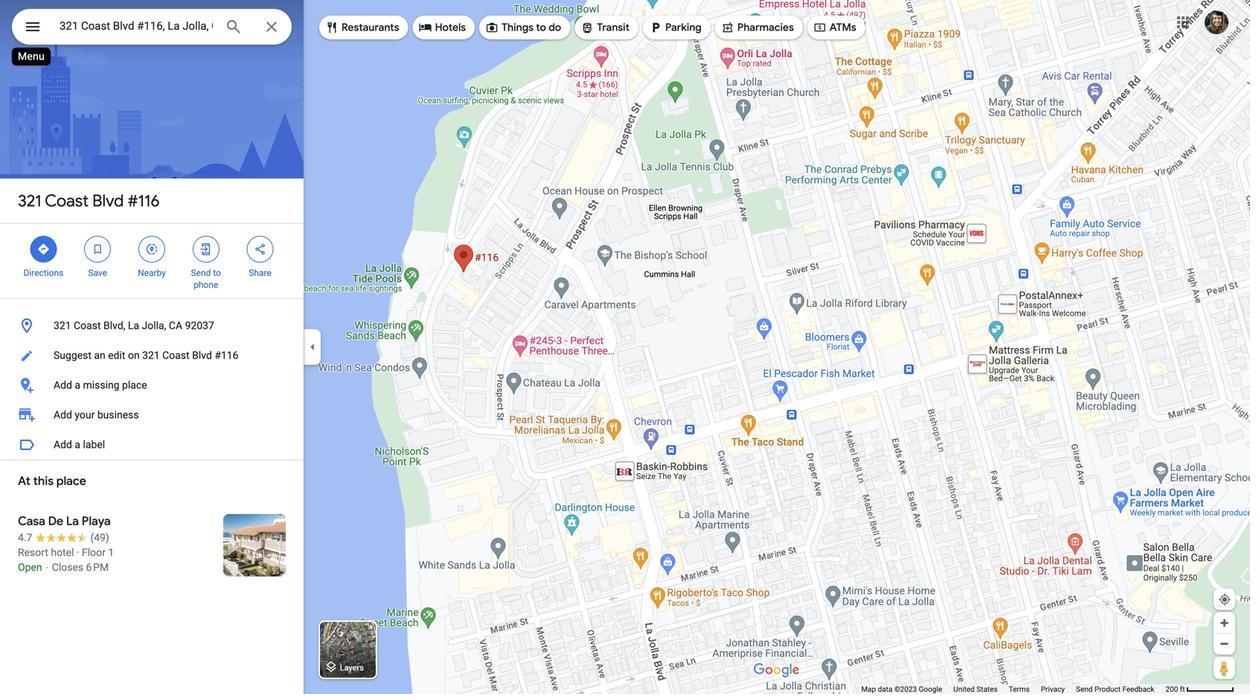Task type: locate. For each thing, give the bounding box(es) containing it.
4.7
[[18, 532, 32, 544]]

add down suggest
[[54, 379, 72, 391]]

2 horizontal spatial 321
[[142, 349, 160, 362]]

google
[[919, 685, 942, 694]]

(49)
[[90, 532, 109, 544]]

3 add from the top
[[54, 439, 72, 451]]

pharmacies
[[737, 21, 794, 34]]

add a missing place
[[54, 379, 147, 391]]

1 horizontal spatial blvd
[[192, 349, 212, 362]]

this
[[33, 474, 54, 489]]

share
[[249, 268, 271, 278]]

1 a from the top
[[75, 379, 80, 391]]

1 vertical spatial la
[[66, 514, 79, 529]]

1 vertical spatial coast
[[74, 320, 101, 332]]

feedback
[[1122, 685, 1154, 694]]

2 a from the top
[[75, 439, 80, 451]]

1 vertical spatial to
[[213, 268, 221, 278]]

coast up the 
[[45, 190, 89, 211]]

1 add from the top
[[54, 379, 72, 391]]

send left product
[[1076, 685, 1093, 694]]

add for add your business
[[54, 409, 72, 421]]

1 vertical spatial blvd
[[192, 349, 212, 362]]

none field inside 321 coast blvd #116, la jolla, ca 92037 field
[[60, 17, 213, 35]]

6 pm
[[86, 561, 109, 574]]

at
[[18, 474, 30, 489]]

coast left blvd,
[[74, 320, 101, 332]]

1 horizontal spatial to
[[536, 21, 546, 34]]

la right blvd,
[[128, 320, 139, 332]]

321 up suggest
[[54, 320, 71, 332]]

1 horizontal spatial #116
[[215, 349, 238, 362]]

1 vertical spatial a
[[75, 439, 80, 451]]

at this place
[[18, 474, 86, 489]]

blvd up 
[[92, 190, 124, 211]]

2 vertical spatial add
[[54, 439, 72, 451]]

add inside 'add your business' link
[[54, 409, 72, 421]]

1 vertical spatial send
[[1076, 685, 1093, 694]]

show street view coverage image
[[1214, 657, 1235, 679]]

#116 inside button
[[215, 349, 238, 362]]

add
[[54, 379, 72, 391], [54, 409, 72, 421], [54, 439, 72, 451]]


[[721, 19, 734, 36]]

parking
[[665, 21, 702, 34]]

collapse side panel image
[[304, 339, 321, 355]]

2 vertical spatial 321
[[142, 349, 160, 362]]

©2023
[[894, 685, 917, 694]]

footer containing map data ©2023 google
[[861, 685, 1166, 694]]

zoom in image
[[1219, 618, 1230, 629]]


[[649, 19, 662, 36]]

add left your
[[54, 409, 72, 421]]

1 horizontal spatial place
[[122, 379, 147, 391]]

0 vertical spatial blvd
[[92, 190, 124, 211]]

321 coast blvd #116 main content
[[0, 0, 304, 694]]

2 vertical spatial coast
[[162, 349, 190, 362]]

united
[[953, 685, 975, 694]]

0 vertical spatial place
[[122, 379, 147, 391]]

92037
[[185, 320, 214, 332]]

 hotels
[[419, 19, 466, 36]]

blvd inside button
[[192, 349, 212, 362]]

1 vertical spatial add
[[54, 409, 72, 421]]


[[145, 241, 158, 257]]

la right de
[[66, 514, 79, 529]]

coast down ca
[[162, 349, 190, 362]]

#116 down phone
[[215, 349, 238, 362]]

to
[[536, 21, 546, 34], [213, 268, 221, 278]]

a left label
[[75, 439, 80, 451]]

place down on
[[122, 379, 147, 391]]

place right this
[[56, 474, 86, 489]]

0 vertical spatial add
[[54, 379, 72, 391]]

restaurants
[[342, 21, 399, 34]]

add left label
[[54, 439, 72, 451]]

casa
[[18, 514, 45, 529]]

atms
[[830, 21, 856, 34]]

0 horizontal spatial to
[[213, 268, 221, 278]]

send
[[191, 268, 211, 278], [1076, 685, 1093, 694]]

0 horizontal spatial place
[[56, 474, 86, 489]]

 pharmacies
[[721, 19, 794, 36]]

321 coast blvd #116
[[18, 190, 160, 211]]

suggest
[[54, 349, 91, 362]]

0 vertical spatial coast
[[45, 190, 89, 211]]

1 vertical spatial place
[[56, 474, 86, 489]]

1 horizontal spatial 321
[[54, 320, 71, 332]]

to up phone
[[213, 268, 221, 278]]

0 vertical spatial la
[[128, 320, 139, 332]]

1 horizontal spatial la
[[128, 320, 139, 332]]

footer
[[861, 685, 1166, 694]]

la
[[128, 320, 139, 332], [66, 514, 79, 529]]

0 horizontal spatial la
[[66, 514, 79, 529]]

send inside button
[[1076, 685, 1093, 694]]

blvd
[[92, 190, 124, 211], [192, 349, 212, 362]]

casa de la playa
[[18, 514, 111, 529]]

0 horizontal spatial blvd
[[92, 190, 124, 211]]

data
[[878, 685, 893, 694]]

add inside the add a label button
[[54, 439, 72, 451]]

a left "missing"
[[75, 379, 80, 391]]

send inside send to phone
[[191, 268, 211, 278]]

321 Coast Blvd #116, La Jolla, CA 92037 field
[[12, 9, 292, 45]]

0 vertical spatial to
[[536, 21, 546, 34]]

blvd down 92037
[[192, 349, 212, 362]]

0 vertical spatial a
[[75, 379, 80, 391]]

0 horizontal spatial 321
[[18, 190, 41, 211]]

2 add from the top
[[54, 409, 72, 421]]

0 horizontal spatial send
[[191, 268, 211, 278]]


[[485, 19, 499, 36]]

ft
[[1180, 685, 1185, 694]]

 restaurants
[[325, 19, 399, 36]]

·
[[77, 547, 79, 559]]

None field
[[60, 17, 213, 35]]

to left do
[[536, 21, 546, 34]]

label
[[83, 439, 105, 451]]

0 vertical spatial 321
[[18, 190, 41, 211]]

place inside add a missing place button
[[122, 379, 147, 391]]

1
[[108, 547, 114, 559]]


[[253, 241, 267, 257]]

0 vertical spatial send
[[191, 268, 211, 278]]

resort
[[18, 547, 48, 559]]

add for add a label
[[54, 439, 72, 451]]

1 vertical spatial 321
[[54, 320, 71, 332]]

la inside button
[[128, 320, 139, 332]]

0 vertical spatial #116
[[128, 190, 160, 211]]

1 vertical spatial #116
[[215, 349, 238, 362]]

add inside add a missing place button
[[54, 379, 72, 391]]

add a label button
[[0, 430, 304, 460]]

321
[[18, 190, 41, 211], [54, 320, 71, 332], [142, 349, 160, 362]]

directions
[[23, 268, 63, 278]]

privacy button
[[1041, 685, 1065, 694]]

coast for blvd,
[[74, 320, 101, 332]]

floor
[[82, 547, 106, 559]]

321 up the 
[[18, 190, 41, 211]]

send product feedback button
[[1076, 685, 1154, 694]]

a
[[75, 379, 80, 391], [75, 439, 80, 451]]

map
[[861, 685, 876, 694]]

#116
[[128, 190, 160, 211], [215, 349, 238, 362]]

send up phone
[[191, 268, 211, 278]]

321 right on
[[142, 349, 160, 362]]

a for missing
[[75, 379, 80, 391]]

product
[[1095, 685, 1121, 694]]

1 horizontal spatial send
[[1076, 685, 1093, 694]]

#116 up 
[[128, 190, 160, 211]]



Task type: describe. For each thing, give the bounding box(es) containing it.
suggest an edit on 321 coast blvd #116 button
[[0, 341, 304, 371]]

your
[[75, 409, 95, 421]]

add a label
[[54, 439, 105, 451]]

states
[[977, 685, 998, 694]]

200 ft
[[1166, 685, 1185, 694]]

nearby
[[138, 268, 166, 278]]

do
[[549, 21, 561, 34]]

⋅
[[45, 561, 49, 574]]

zoom out image
[[1219, 638, 1230, 650]]

missing
[[83, 379, 119, 391]]

map data ©2023 google
[[861, 685, 942, 694]]

edit
[[108, 349, 125, 362]]

0 horizontal spatial #116
[[128, 190, 160, 211]]

layers
[[340, 663, 364, 673]]

hotels
[[435, 21, 466, 34]]

jolla,
[[142, 320, 166, 332]]

united states
[[953, 685, 998, 694]]

send for send to phone
[[191, 268, 211, 278]]

ca
[[169, 320, 182, 332]]

200 ft button
[[1166, 685, 1234, 694]]

google account: giulia masi  
(giulia.masi@adept.ai) image
[[1205, 11, 1228, 34]]

200
[[1166, 685, 1178, 694]]


[[37, 241, 50, 257]]

hotel
[[51, 547, 74, 559]]

 search field
[[12, 9, 292, 48]]

actions for 321 coast blvd #116 region
[[0, 224, 304, 298]]

resort hotel · floor 1 open ⋅ closes 6 pm
[[18, 547, 114, 574]]

321 for 321 coast blvd, la jolla, ca 92037
[[54, 320, 71, 332]]

add for add a missing place
[[54, 379, 72, 391]]

321 coast blvd, la jolla, ca 92037
[[54, 320, 214, 332]]

 parking
[[649, 19, 702, 36]]


[[813, 19, 827, 36]]

to inside send to phone
[[213, 268, 221, 278]]

to inside  things to do
[[536, 21, 546, 34]]


[[91, 241, 104, 257]]

open
[[18, 561, 42, 574]]

 atms
[[813, 19, 856, 36]]

closes
[[52, 561, 83, 574]]

321 coast blvd, la jolla, ca 92037 button
[[0, 311, 304, 341]]

blvd,
[[103, 320, 125, 332]]

add your business
[[54, 409, 139, 421]]

coast for blvd
[[45, 190, 89, 211]]


[[581, 19, 594, 36]]

a for label
[[75, 439, 80, 451]]

save
[[88, 268, 107, 278]]

 things to do
[[485, 19, 561, 36]]


[[419, 19, 432, 36]]

send to phone
[[191, 268, 221, 290]]

 button
[[12, 9, 54, 48]]

terms
[[1009, 685, 1030, 694]]

terms button
[[1009, 685, 1030, 694]]

privacy
[[1041, 685, 1065, 694]]

transit
[[597, 21, 630, 34]]

google maps element
[[0, 0, 1250, 694]]

united states button
[[953, 685, 998, 694]]


[[199, 241, 213, 257]]

send product feedback
[[1076, 685, 1154, 694]]

 transit
[[581, 19, 630, 36]]

de
[[48, 514, 63, 529]]


[[24, 16, 42, 38]]

phone
[[194, 280, 218, 290]]

things
[[502, 21, 534, 34]]

add a missing place button
[[0, 371, 304, 400]]

playa
[[82, 514, 111, 529]]

add your business link
[[0, 400, 304, 430]]

321 for 321 coast blvd #116
[[18, 190, 41, 211]]

send for send product feedback
[[1076, 685, 1093, 694]]

suggest an edit on 321 coast blvd #116
[[54, 349, 238, 362]]

footer inside google maps "element"
[[861, 685, 1166, 694]]

on
[[128, 349, 140, 362]]


[[325, 19, 339, 36]]

business
[[97, 409, 139, 421]]

4.7 stars 49 reviews image
[[18, 531, 109, 545]]

an
[[94, 349, 105, 362]]

show your location image
[[1218, 593, 1231, 606]]



Task type: vqa. For each thing, say whether or not it's contained in the screenshot.


